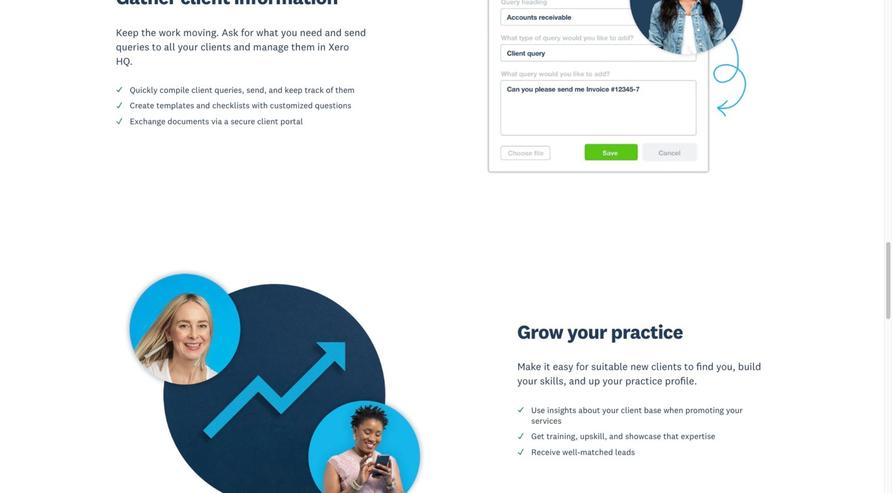 Task type: locate. For each thing, give the bounding box(es) containing it.
the client query interface in xero, with a query stating "can you please send me invoice #12345-7?" image
[[450, 0, 768, 186]]



Task type: vqa. For each thing, say whether or not it's contained in the screenshot.
the Processing within Xero Data Processing Addendum October 2021.pdf link
no



